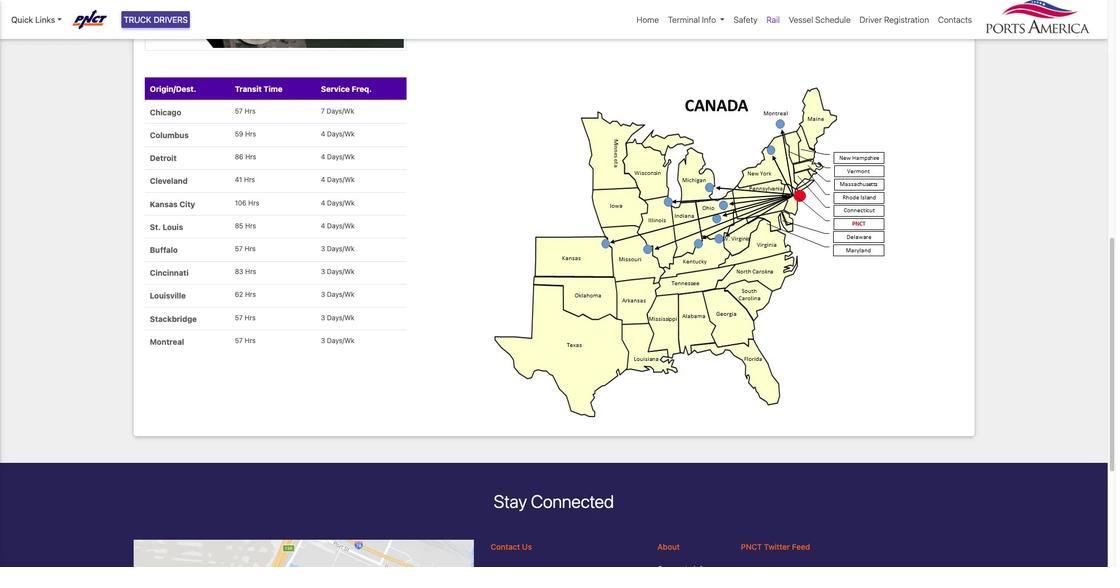 Task type: describe. For each thing, give the bounding box(es) containing it.
days/wk for columbus
[[327, 130, 355, 138]]

pnct
[[741, 542, 762, 552]]

home
[[637, 14, 659, 24]]

57 hrs for buffalo
[[235, 244, 256, 253]]

links
[[35, 14, 55, 24]]

stay connected
[[494, 491, 614, 512]]

4 for cleveland
[[321, 176, 325, 184]]

drivers
[[154, 14, 188, 24]]

days/wk for kansas city
[[327, 199, 355, 207]]

83
[[235, 267, 243, 276]]

hrs for buffalo
[[245, 244, 256, 253]]

3 for cincinnati
[[321, 267, 325, 276]]

57 hrs for montreal
[[235, 336, 256, 345]]

detroit
[[150, 153, 177, 163]]

57 for stackbridge
[[235, 313, 243, 322]]

us
[[522, 542, 532, 552]]

safety
[[734, 14, 758, 24]]

86
[[235, 153, 243, 161]]

stay
[[494, 491, 527, 512]]

vessel schedule
[[789, 14, 851, 24]]

57 for buffalo
[[235, 244, 243, 253]]

4 days/wk for kansas city
[[321, 199, 355, 207]]

quick links
[[11, 14, 55, 24]]

3 days/wk for louisville
[[321, 290, 355, 299]]

terminal info link
[[664, 9, 729, 30]]

83 hrs
[[235, 267, 256, 276]]

hrs for detroit
[[245, 153, 256, 161]]

montreal
[[150, 337, 184, 346]]

contact
[[491, 542, 520, 552]]

3 for buffalo
[[321, 244, 325, 253]]

41
[[235, 176, 242, 184]]

3 days/wk for cincinnati
[[321, 267, 355, 276]]

4 for kansas city
[[321, 199, 325, 207]]

86 hrs
[[235, 153, 256, 161]]

hrs for stackbridge
[[245, 313, 256, 322]]

terminal info
[[668, 14, 716, 24]]

driver registration
[[860, 14, 929, 24]]

vessel schedule link
[[784, 9, 855, 30]]

days/wk for chicago
[[327, 107, 354, 115]]

city
[[180, 199, 195, 209]]

driver
[[860, 14, 882, 24]]

pnct twitter feed
[[741, 542, 810, 552]]

0 vertical spatial rail image
[[145, 0, 406, 51]]

hrs for montreal
[[245, 336, 256, 345]]

contacts
[[938, 14, 972, 24]]

louisville
[[150, 291, 186, 300]]

buffalo
[[150, 245, 178, 255]]

quick
[[11, 14, 33, 24]]

days/wk for cleveland
[[327, 176, 355, 184]]

cincinnati
[[150, 268, 189, 277]]

vessel
[[789, 14, 813, 24]]

57 for montreal
[[235, 336, 243, 345]]

3 for montreal
[[321, 336, 325, 345]]

4 days/wk for st. louis
[[321, 222, 355, 230]]

57 for chicago
[[235, 107, 243, 115]]

stackbridge
[[150, 314, 197, 323]]

59
[[235, 130, 243, 138]]

origin/dest.
[[150, 84, 196, 93]]

contacts link
[[934, 9, 977, 30]]

3 for louisville
[[321, 290, 325, 299]]



Task type: locate. For each thing, give the bounding box(es) containing it.
1 vertical spatial rail image
[[485, 77, 901, 425]]

kansas city
[[150, 199, 195, 209]]

days/wk for montreal
[[327, 336, 355, 345]]

home link
[[632, 9, 664, 30]]

quick links link
[[11, 13, 62, 26]]

4 days/wk for detroit
[[321, 153, 355, 161]]

cleveland
[[150, 176, 188, 186]]

st.
[[150, 222, 161, 232]]

106 hrs
[[235, 199, 259, 207]]

hrs
[[245, 107, 256, 115], [245, 130, 256, 138], [245, 153, 256, 161], [244, 176, 255, 184], [248, 199, 259, 207], [245, 222, 256, 230], [245, 244, 256, 253], [245, 267, 256, 276], [245, 290, 256, 299], [245, 313, 256, 322], [245, 336, 256, 345]]

1 3 days/wk from the top
[[321, 244, 355, 253]]

3 3 from the top
[[321, 290, 325, 299]]

days/wk for louisville
[[327, 290, 355, 299]]

hrs for st. louis
[[245, 222, 256, 230]]

4 3 days/wk from the top
[[321, 313, 355, 322]]

4 for st. louis
[[321, 222, 325, 230]]

louis
[[163, 222, 183, 232]]

5 3 from the top
[[321, 336, 325, 345]]

3 days/wk
[[321, 244, 355, 253], [321, 267, 355, 276], [321, 290, 355, 299], [321, 313, 355, 322], [321, 336, 355, 345]]

feed
[[792, 542, 810, 552]]

5 3 days/wk from the top
[[321, 336, 355, 345]]

service freq.
[[321, 84, 372, 93]]

57 hrs for stackbridge
[[235, 313, 256, 322]]

days/wk for detroit
[[327, 153, 355, 161]]

transit time
[[235, 84, 283, 93]]

62
[[235, 290, 243, 299]]

4 3 from the top
[[321, 313, 325, 322]]

1 4 from the top
[[321, 130, 325, 138]]

3 4 days/wk from the top
[[321, 176, 355, 184]]

hrs for chicago
[[245, 107, 256, 115]]

hrs for cincinnati
[[245, 267, 256, 276]]

4 for detroit
[[321, 153, 325, 161]]

4 4 days/wk from the top
[[321, 199, 355, 207]]

days/wk for stackbridge
[[327, 313, 355, 322]]

days/wk for st. louis
[[327, 222, 355, 230]]

2 4 days/wk from the top
[[321, 153, 355, 161]]

5 4 days/wk from the top
[[321, 222, 355, 230]]

3 days/wk for montreal
[[321, 336, 355, 345]]

rail
[[767, 14, 780, 24]]

3 for stackbridge
[[321, 313, 325, 322]]

1 57 from the top
[[235, 107, 243, 115]]

59 hrs
[[235, 130, 256, 138]]

days/wk for cincinnati
[[327, 267, 355, 276]]

1 4 days/wk from the top
[[321, 130, 355, 138]]

2 57 hrs from the top
[[235, 244, 256, 253]]

4 days/wk for columbus
[[321, 130, 355, 138]]

4 for columbus
[[321, 130, 325, 138]]

4
[[321, 130, 325, 138], [321, 153, 325, 161], [321, 176, 325, 184], [321, 199, 325, 207], [321, 222, 325, 230]]

connected
[[531, 491, 614, 512]]

3 57 from the top
[[235, 313, 243, 322]]

about
[[658, 542, 680, 552]]

4 days/wk for cleveland
[[321, 176, 355, 184]]

4 57 from the top
[[235, 336, 243, 345]]

days/wk
[[327, 107, 354, 115], [327, 130, 355, 138], [327, 153, 355, 161], [327, 176, 355, 184], [327, 199, 355, 207], [327, 222, 355, 230], [327, 244, 355, 253], [327, 267, 355, 276], [327, 290, 355, 299], [327, 313, 355, 322], [327, 336, 355, 345]]

hrs for kansas city
[[248, 199, 259, 207]]

freq.
[[352, 84, 372, 93]]

safety link
[[729, 9, 762, 30]]

2 3 from the top
[[321, 267, 325, 276]]

days/wk for buffalo
[[327, 244, 355, 253]]

57 hrs
[[235, 107, 256, 115], [235, 244, 256, 253], [235, 313, 256, 322], [235, 336, 256, 345]]

hrs for columbus
[[245, 130, 256, 138]]

2 4 from the top
[[321, 153, 325, 161]]

truck
[[124, 14, 151, 24]]

service
[[321, 84, 350, 93]]

1 57 hrs from the top
[[235, 107, 256, 115]]

schedule
[[815, 14, 851, 24]]

1 3 from the top
[[321, 244, 325, 253]]

twitter
[[764, 542, 790, 552]]

85 hrs
[[235, 222, 256, 230]]

rail image
[[145, 0, 406, 51], [485, 77, 901, 425]]

time
[[264, 84, 283, 93]]

57
[[235, 107, 243, 115], [235, 244, 243, 253], [235, 313, 243, 322], [235, 336, 243, 345]]

3 4 from the top
[[321, 176, 325, 184]]

2 3 days/wk from the top
[[321, 267, 355, 276]]

truck drivers link
[[121, 11, 190, 28]]

57 hrs for chicago
[[235, 107, 256, 115]]

terminal
[[668, 14, 700, 24]]

registration
[[884, 14, 929, 24]]

driver registration link
[[855, 9, 934, 30]]

2 57 from the top
[[235, 244, 243, 253]]

85
[[235, 222, 243, 230]]

41 hrs
[[235, 176, 255, 184]]

3 57 hrs from the top
[[235, 313, 256, 322]]

kansas
[[150, 199, 178, 209]]

info
[[702, 14, 716, 24]]

transit
[[235, 84, 262, 93]]

4 57 hrs from the top
[[235, 336, 256, 345]]

hrs for louisville
[[245, 290, 256, 299]]

4 days/wk
[[321, 130, 355, 138], [321, 153, 355, 161], [321, 176, 355, 184], [321, 199, 355, 207], [321, 222, 355, 230]]

4 4 from the top
[[321, 199, 325, 207]]

3
[[321, 244, 325, 253], [321, 267, 325, 276], [321, 290, 325, 299], [321, 313, 325, 322], [321, 336, 325, 345]]

3 3 days/wk from the top
[[321, 290, 355, 299]]

hrs for cleveland
[[244, 176, 255, 184]]

62 hrs
[[235, 290, 256, 299]]

7
[[321, 107, 325, 115]]

truck drivers
[[124, 14, 188, 24]]

106
[[235, 199, 246, 207]]

1 horizontal spatial rail image
[[485, 77, 901, 425]]

chicago
[[150, 107, 181, 117]]

columbus
[[150, 130, 189, 140]]

3 days/wk for buffalo
[[321, 244, 355, 253]]

5 4 from the top
[[321, 222, 325, 230]]

contact us
[[491, 542, 532, 552]]

3 days/wk for stackbridge
[[321, 313, 355, 322]]

0 horizontal spatial rail image
[[145, 0, 406, 51]]

rail link
[[762, 9, 784, 30]]

st. louis
[[150, 222, 183, 232]]

7 days/wk
[[321, 107, 354, 115]]



Task type: vqa. For each thing, say whether or not it's contained in the screenshot.
via
no



